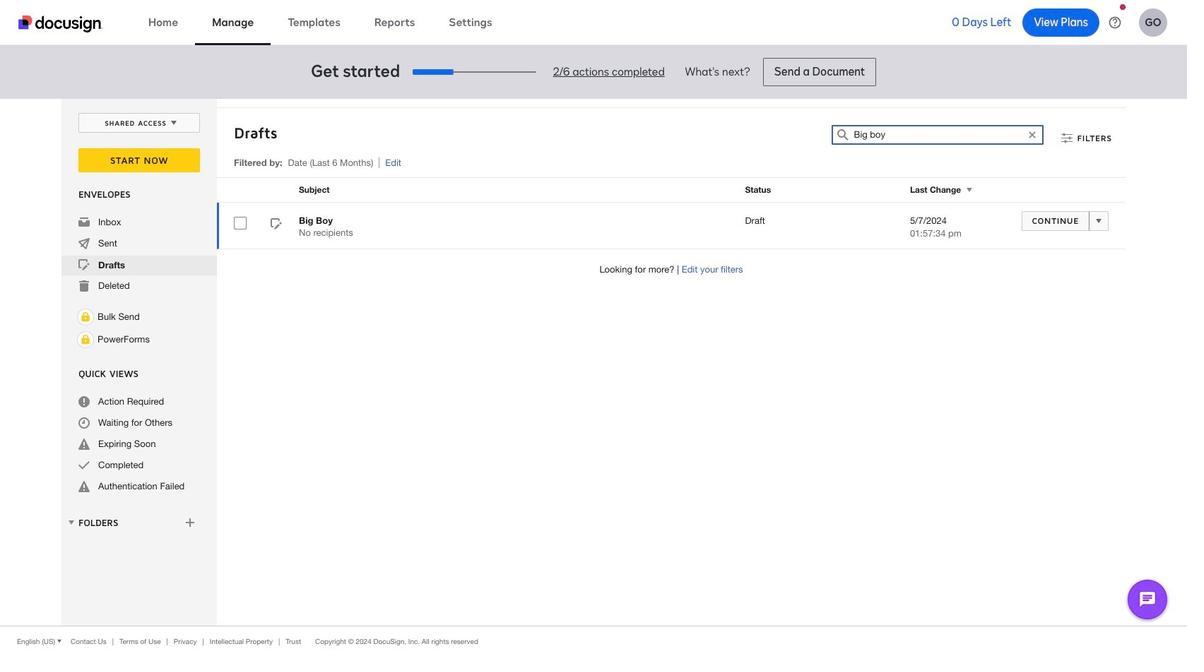 Task type: vqa. For each thing, say whether or not it's contained in the screenshot.
"Folder" image to the middle
no



Task type: locate. For each thing, give the bounding box(es) containing it.
action required image
[[78, 396, 90, 408]]

trash image
[[78, 281, 90, 292]]

secondary navigation region
[[61, 99, 1129, 626]]

inbox image
[[78, 217, 90, 228]]

docusign esignature image
[[18, 15, 103, 32]]

lock image
[[77, 309, 94, 326]]

view folders image
[[66, 517, 77, 529]]

completed image
[[78, 460, 90, 471]]

alert image
[[78, 481, 90, 493]]

clock image
[[78, 418, 90, 429]]

alert image
[[78, 439, 90, 450]]



Task type: describe. For each thing, give the bounding box(es) containing it.
Search Drafts text field
[[854, 126, 1022, 144]]

sent image
[[78, 238, 90, 249]]

more info region
[[0, 626, 1187, 657]]

draft image
[[78, 259, 90, 271]]

lock image
[[77, 331, 94, 348]]

draft image
[[271, 218, 282, 232]]



